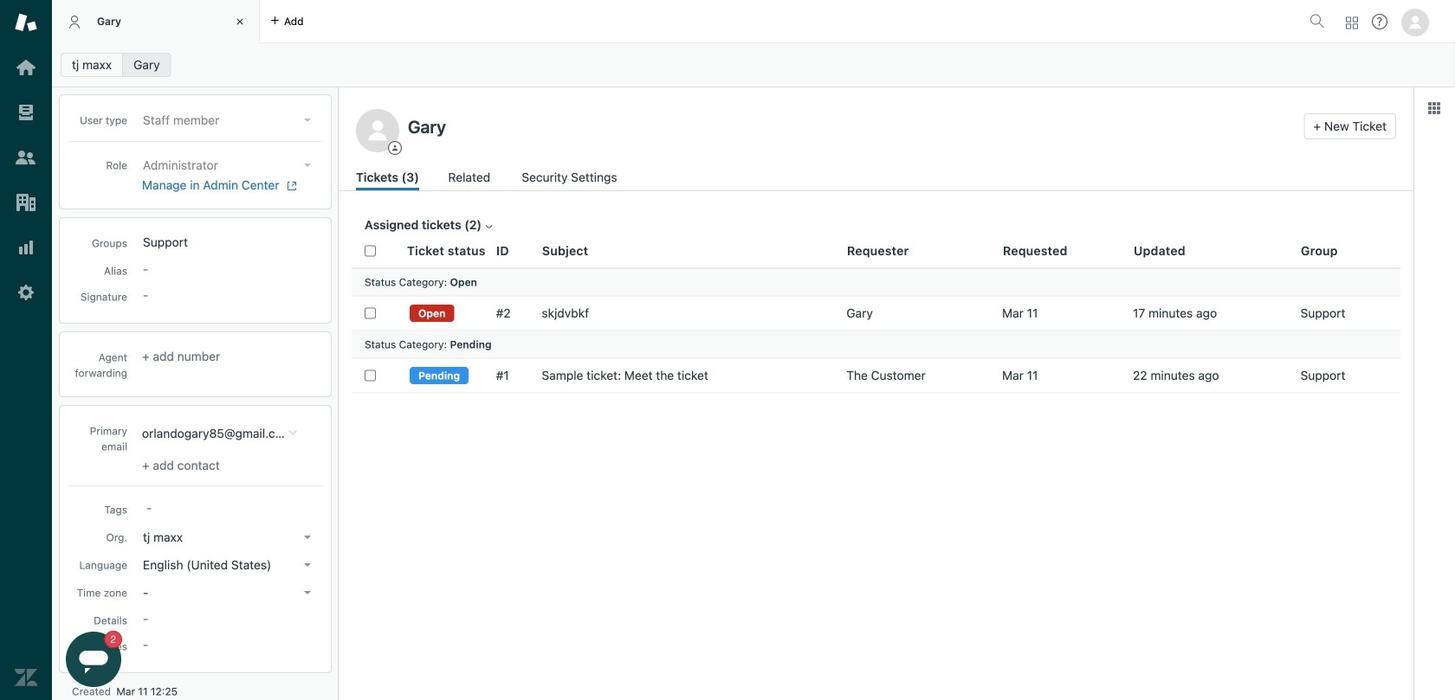 Task type: vqa. For each thing, say whether or not it's contained in the screenshot.
Refresh views pane Image
no



Task type: describe. For each thing, give the bounding box(es) containing it.
views image
[[15, 101, 37, 124]]

apps image
[[1427, 101, 1441, 115]]

3 arrow down image from the top
[[304, 592, 311, 595]]

get started image
[[15, 56, 37, 79]]

- field
[[139, 499, 318, 518]]

Select All Tickets checkbox
[[365, 245, 376, 257]]

reporting image
[[15, 236, 37, 259]]



Task type: locate. For each thing, give the bounding box(es) containing it.
grid
[[339, 234, 1413, 701]]

None checkbox
[[365, 308, 376, 319], [365, 370, 376, 382], [365, 308, 376, 319], [365, 370, 376, 382]]

0 vertical spatial arrow down image
[[304, 536, 311, 540]]

2 vertical spatial arrow down image
[[304, 592, 311, 595]]

None text field
[[403, 113, 1297, 139]]

organizations image
[[15, 191, 37, 214]]

2 arrow down image from the top
[[304, 164, 311, 167]]

main element
[[0, 0, 52, 701]]

close image
[[231, 13, 249, 30]]

tabs tab list
[[52, 0, 1303, 43]]

admin image
[[15, 281, 37, 304]]

zendesk image
[[15, 667, 37, 689]]

zendesk support image
[[15, 11, 37, 34]]

arrow down image
[[304, 536, 311, 540], [304, 564, 311, 567]]

1 vertical spatial arrow down image
[[304, 164, 311, 167]]

1 arrow down image from the top
[[304, 119, 311, 122]]

secondary element
[[52, 48, 1455, 82]]

customers image
[[15, 146, 37, 169]]

arrow down image
[[304, 119, 311, 122], [304, 164, 311, 167], [304, 592, 311, 595]]

get help image
[[1372, 14, 1388, 29]]

zendesk products image
[[1346, 17, 1358, 29]]

1 vertical spatial arrow down image
[[304, 564, 311, 567]]

0 vertical spatial arrow down image
[[304, 119, 311, 122]]

2 arrow down image from the top
[[304, 564, 311, 567]]

1 arrow down image from the top
[[304, 536, 311, 540]]

tab
[[52, 0, 260, 43]]



